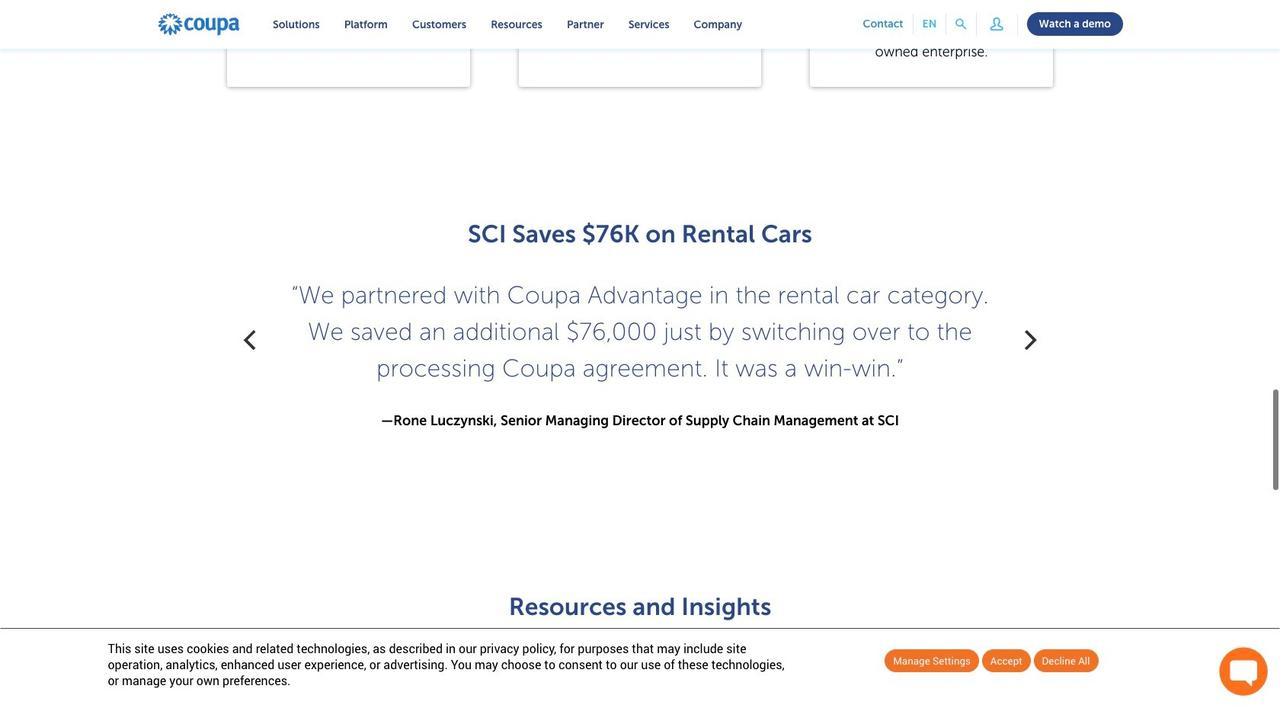 Task type: vqa. For each thing, say whether or not it's contained in the screenshot.
Platform_user_centric icon
yes



Task type: describe. For each thing, give the bounding box(es) containing it.
home image
[[157, 12, 241, 37]]

platform_user_centric image
[[986, 13, 1008, 35]]



Task type: locate. For each thing, give the bounding box(es) containing it.
next image
[[1019, 330, 1039, 350]]

mag glass image
[[956, 19, 967, 30]]

previous image
[[242, 330, 262, 350]]



